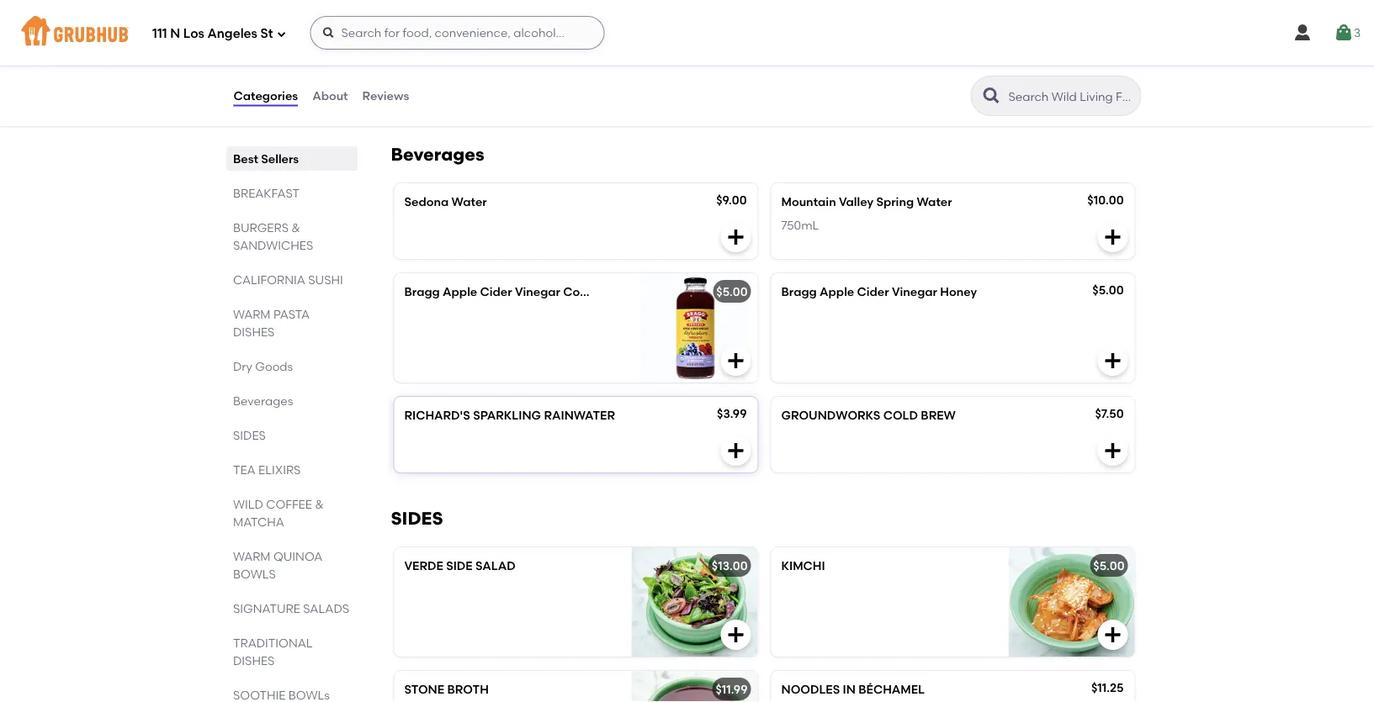 Task type: locate. For each thing, give the bounding box(es) containing it.
bragg apple cider vinegar concord grape image
[[631, 274, 758, 383]]

pasta
[[273, 307, 309, 321]]

side
[[446, 559, 473, 574]]

about
[[312, 89, 348, 103]]

1 warm from the top
[[233, 307, 270, 321]]

cider for concord
[[480, 285, 512, 299]]

reviews
[[362, 89, 409, 103]]

signature
[[233, 602, 300, 616]]

verde
[[404, 559, 443, 574]]

wild
[[233, 497, 263, 512]]

sparkling
[[473, 409, 541, 423]]

1 horizontal spatial bragg
[[781, 285, 817, 299]]

vinegar for concord
[[515, 285, 560, 299]]

1 horizontal spatial cider
[[857, 285, 889, 299]]

1 cider from the left
[[480, 285, 512, 299]]

0 vertical spatial dishes
[[233, 325, 274, 339]]

apple
[[443, 285, 477, 299], [820, 285, 854, 299]]

apple for bragg apple cider vinegar concord grape
[[443, 285, 477, 299]]

2 dishes from the top
[[233, 654, 274, 668]]

0 horizontal spatial apple
[[443, 285, 477, 299]]

caramel
[[445, 45, 495, 60]]

kimchi
[[781, 559, 825, 574]]

0 horizontal spatial cider
[[480, 285, 512, 299]]

rainwater
[[544, 409, 615, 423]]

2 cider from the left
[[857, 285, 889, 299]]

cider for honey
[[857, 285, 889, 299]]

0 vertical spatial warm
[[233, 307, 270, 321]]

1 dishes from the top
[[233, 325, 274, 339]]

breakfast
[[233, 186, 299, 200]]

california sushi tab
[[233, 271, 350, 289]]

sushi
[[308, 273, 343, 287]]

sides up verde
[[391, 509, 443, 530]]

salads
[[303, 602, 349, 616]]

coffee
[[266, 497, 312, 512]]

honey
[[940, 285, 977, 299]]

bragg apple cider vinegar honey
[[781, 285, 977, 299]]

1 horizontal spatial sides
[[391, 509, 443, 530]]

beverages inside tab
[[233, 394, 293, 408]]

dry
[[233, 359, 252, 374]]

1 bragg from the left
[[404, 285, 440, 299]]

beverages up sedona water at the top left of page
[[391, 144, 484, 166]]

mountain
[[781, 195, 836, 209]]

750ml
[[781, 219, 819, 233]]

1 horizontal spatial apple
[[820, 285, 854, 299]]

mountain valley spring water
[[781, 195, 952, 209]]

dishes down traditional
[[233, 654, 274, 668]]

& right the coffee
[[314, 497, 323, 512]]

warm quinoa bowls tab
[[233, 548, 350, 583]]

1 horizontal spatial water
[[917, 195, 952, 209]]

in
[[843, 683, 856, 697]]

salted caramel button
[[394, 34, 758, 110]]

water right spring
[[917, 195, 952, 209]]

0 horizontal spatial vinegar
[[515, 285, 560, 299]]

warm pasta dishes tab
[[233, 305, 350, 341]]

best sellers tab
[[233, 150, 350, 167]]

0 horizontal spatial water
[[451, 195, 487, 209]]

sandwiches
[[233, 238, 313, 252]]

1 vertical spatial dishes
[[233, 654, 274, 668]]

1 vertical spatial warm
[[233, 549, 270, 564]]

3 button
[[1334, 18, 1361, 48]]

svg image
[[1292, 23, 1312, 43], [322, 26, 335, 40], [276, 29, 286, 39], [726, 227, 746, 248], [726, 351, 746, 371], [1103, 441, 1123, 461], [726, 625, 746, 646]]

warm inside warm quinoa bowls
[[233, 549, 270, 564]]

tab
[[233, 687, 350, 703]]

vinegar left honey
[[892, 285, 937, 299]]

n
[[170, 26, 180, 41]]

vinegar left concord
[[515, 285, 560, 299]]

bragg
[[404, 285, 440, 299], [781, 285, 817, 299]]

tea elixirs
[[233, 463, 300, 477]]

$5.00
[[1092, 283, 1124, 298], [716, 285, 748, 299], [1093, 559, 1125, 574]]

svg image for salted caramel
[[726, 78, 746, 98]]

st
[[260, 26, 273, 41]]

sides tab
[[233, 427, 350, 444]]

svg image for richard's sparkling rainwater
[[726, 441, 746, 461]]

0 vertical spatial beverages
[[391, 144, 484, 166]]

warm quinoa bowls
[[233, 549, 322, 581]]

cider
[[480, 285, 512, 299], [857, 285, 889, 299]]

1 vertical spatial beverages
[[233, 394, 293, 408]]

elixirs
[[258, 463, 300, 477]]

sides
[[233, 428, 265, 443], [391, 509, 443, 530]]

$3.99
[[717, 407, 747, 421]]

traditional dishes
[[233, 636, 312, 668]]

valley
[[839, 195, 873, 209]]

noodles
[[781, 683, 840, 697]]

dishes up 'dry goods'
[[233, 325, 274, 339]]

0 vertical spatial &
[[291, 220, 300, 235]]

1 vertical spatial &
[[314, 497, 323, 512]]

svg image
[[1334, 23, 1354, 43], [726, 78, 746, 98], [1103, 227, 1123, 248], [1103, 351, 1123, 371], [726, 441, 746, 461], [1103, 625, 1123, 646]]

groundworks
[[781, 409, 880, 423]]

sides inside tab
[[233, 428, 265, 443]]

Search Wild Living Foods search field
[[1007, 88, 1135, 104]]

spring
[[876, 195, 914, 209]]

2 vinegar from the left
[[892, 285, 937, 299]]

111
[[152, 26, 167, 41]]

water
[[451, 195, 487, 209], [917, 195, 952, 209]]

groundworks cold brew
[[781, 409, 956, 423]]

0 horizontal spatial beverages
[[233, 394, 293, 408]]

0 horizontal spatial sides
[[233, 428, 265, 443]]

water right sedona on the left
[[451, 195, 487, 209]]

reviews button
[[361, 66, 410, 126]]

warm up "bowls"
[[233, 549, 270, 564]]

beverages
[[391, 144, 484, 166], [233, 394, 293, 408]]

california sushi
[[233, 273, 343, 287]]

1 apple from the left
[[443, 285, 477, 299]]

sides up the tea
[[233, 428, 265, 443]]

categories button
[[233, 66, 299, 126]]

burgers & sandwiches tab
[[233, 219, 350, 254]]

1 horizontal spatial vinegar
[[892, 285, 937, 299]]

warm inside warm pasta dishes
[[233, 307, 270, 321]]

&
[[291, 220, 300, 235], [314, 497, 323, 512]]

0 vertical spatial sides
[[233, 428, 265, 443]]

2 bragg from the left
[[781, 285, 817, 299]]

0 horizontal spatial &
[[291, 220, 300, 235]]

dishes inside traditional dishes
[[233, 654, 274, 668]]

0 horizontal spatial bragg
[[404, 285, 440, 299]]

1 vinegar from the left
[[515, 285, 560, 299]]

& inside wild coffee & matcha
[[314, 497, 323, 512]]

dishes
[[233, 325, 274, 339], [233, 654, 274, 668]]

vinegar
[[515, 285, 560, 299], [892, 285, 937, 299]]

broth
[[447, 683, 489, 697]]

dry goods
[[233, 359, 293, 374]]

& up 'sandwiches'
[[291, 220, 300, 235]]

Search for food, convenience, alcohol... search field
[[310, 16, 605, 50]]

quinoa
[[273, 549, 322, 564]]

wild coffee & matcha tab
[[233, 496, 350, 531]]

warm down california
[[233, 307, 270, 321]]

1 horizontal spatial &
[[314, 497, 323, 512]]

2 warm from the top
[[233, 549, 270, 564]]

beverages down 'dry goods'
[[233, 394, 293, 408]]

2 apple from the left
[[820, 285, 854, 299]]

warm
[[233, 307, 270, 321], [233, 549, 270, 564]]

vinegar for honey
[[892, 285, 937, 299]]



Task type: describe. For each thing, give the bounding box(es) containing it.
bragg for bragg apple cider vinegar honey
[[781, 285, 817, 299]]

sellers
[[261, 151, 298, 166]]

richard's
[[404, 409, 470, 423]]

warm for warm quinoa bowls
[[233, 549, 270, 564]]

best
[[233, 151, 258, 166]]

breakfast tab
[[233, 184, 350, 202]]

bragg for bragg apple cider vinegar concord grape
[[404, 285, 440, 299]]

tea elixirs tab
[[233, 461, 350, 479]]

salad
[[475, 559, 516, 574]]

warm pasta dishes
[[233, 307, 309, 339]]

svg image inside 3 button
[[1334, 23, 1354, 43]]

$11.25
[[1091, 681, 1124, 696]]

1 vertical spatial sides
[[391, 509, 443, 530]]

grape
[[617, 285, 653, 299]]

salted
[[404, 45, 442, 60]]

main navigation navigation
[[0, 0, 1374, 66]]

svg image for kimchi
[[1103, 625, 1123, 646]]

$5.00 for kimchi
[[1093, 559, 1125, 574]]

1 horizontal spatial beverages
[[391, 144, 484, 166]]

categories
[[233, 89, 298, 103]]

about button
[[311, 66, 349, 126]]

signature salads tab
[[233, 600, 350, 618]]

goods
[[255, 359, 293, 374]]

los
[[183, 26, 204, 41]]

$5.00 for bragg apple cider vinegar concord grape
[[716, 285, 748, 299]]

traditional dishes tab
[[233, 634, 350, 670]]

brew
[[921, 409, 956, 423]]

verde side salad image
[[631, 548, 758, 657]]

svg image for bragg apple cider vinegar honey
[[1103, 351, 1123, 371]]

traditional
[[233, 636, 312, 650]]

3
[[1354, 26, 1361, 40]]

salted caramel
[[404, 45, 495, 60]]

best sellers
[[233, 151, 298, 166]]

verde side salad
[[404, 559, 516, 574]]

stone broth
[[404, 683, 489, 697]]

bowls
[[233, 567, 275, 581]]

béchamel
[[858, 683, 925, 697]]

burgers & sandwiches
[[233, 220, 313, 252]]

richard's sparkling rainwater
[[404, 409, 615, 423]]

$13.00
[[712, 559, 748, 574]]

stone
[[404, 683, 444, 697]]

search icon image
[[982, 86, 1002, 106]]

$11.99
[[716, 683, 748, 697]]

tea
[[233, 463, 255, 477]]

beverages tab
[[233, 392, 350, 410]]

& inside burgers & sandwiches
[[291, 220, 300, 235]]

apple for bragg apple cider vinegar honey
[[820, 285, 854, 299]]

cold
[[883, 409, 918, 423]]

$10.00
[[1087, 193, 1124, 208]]

concord
[[563, 285, 614, 299]]

dishes inside warm pasta dishes
[[233, 325, 274, 339]]

sedona water
[[404, 195, 487, 209]]

noodles in béchamel
[[781, 683, 925, 697]]

matcha
[[233, 515, 284, 529]]

bragg apple cider vinegar concord grape
[[404, 285, 653, 299]]

kimchi image
[[1008, 548, 1135, 657]]

sedona
[[404, 195, 449, 209]]

signature salads
[[233, 602, 349, 616]]

1 water from the left
[[451, 195, 487, 209]]

dry goods tab
[[233, 358, 350, 375]]

stone broth image
[[631, 672, 758, 703]]

$9.00
[[716, 193, 747, 208]]

$7.50
[[1095, 407, 1124, 421]]

angeles
[[207, 26, 257, 41]]

wild coffee & matcha
[[233, 497, 323, 529]]

warm for warm pasta dishes
[[233, 307, 270, 321]]

111 n los angeles st
[[152, 26, 273, 41]]

california
[[233, 273, 305, 287]]

burgers
[[233, 220, 288, 235]]

2 water from the left
[[917, 195, 952, 209]]



Task type: vqa. For each thing, say whether or not it's contained in the screenshot.
the Caret right icon related to Celebrated
no



